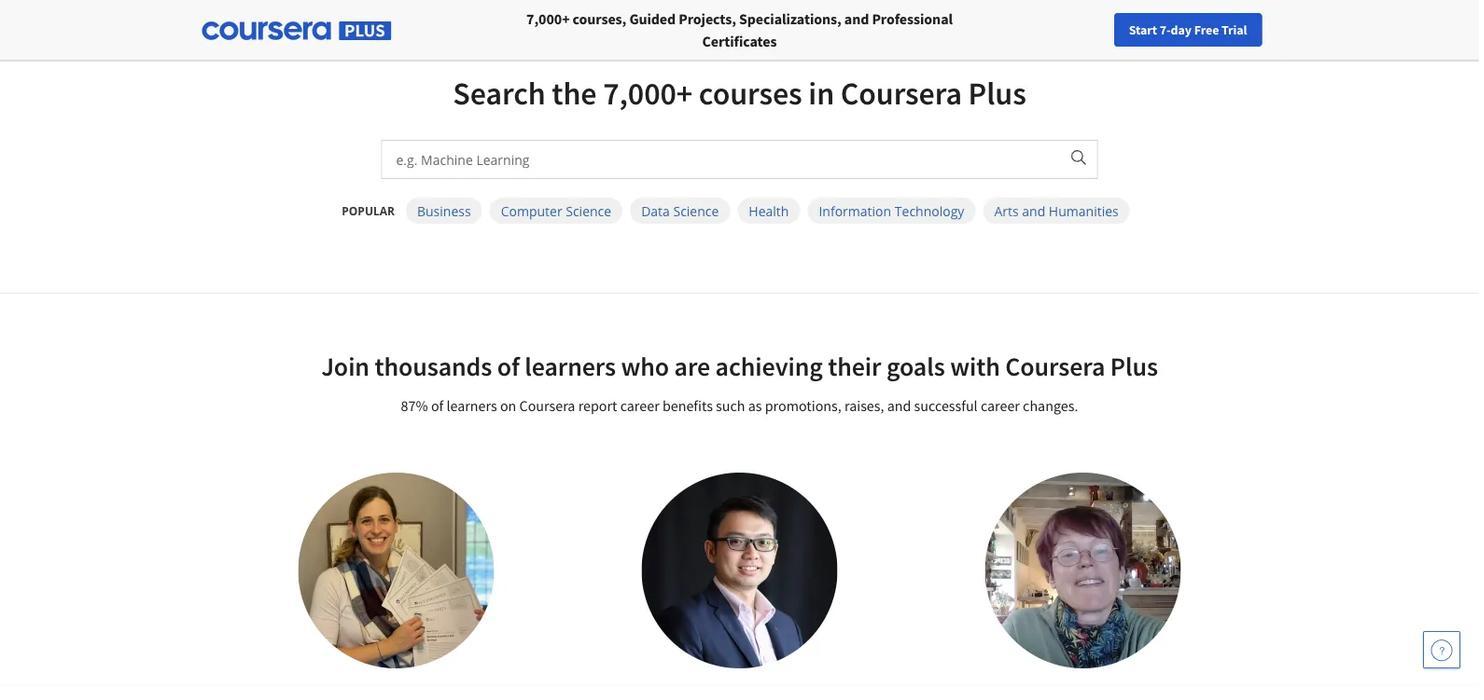 Task type: vqa. For each thing, say whether or not it's contained in the screenshot.
top from
no



Task type: locate. For each thing, give the bounding box(es) containing it.
information technology
[[819, 202, 965, 220]]

career
[[620, 397, 660, 415], [981, 397, 1020, 415]]

1 vertical spatial coursera
[[1005, 350, 1105, 383]]

0 vertical spatial coursera
[[841, 73, 962, 113]]

career down with
[[981, 397, 1020, 415]]

1 vertical spatial plus
[[1110, 350, 1158, 383]]

coursera up the "changes."
[[1005, 350, 1105, 383]]

certificates
[[702, 32, 777, 50]]

learners
[[525, 350, 616, 383], [447, 397, 497, 415]]

in
[[809, 73, 834, 113]]

0 horizontal spatial 7,000+
[[526, 9, 570, 28]]

learners up report
[[525, 350, 616, 383]]

1 horizontal spatial learners
[[525, 350, 616, 383]]

7,000+ right the
[[603, 73, 693, 113]]

1 horizontal spatial plus
[[1110, 350, 1158, 383]]

successful
[[914, 397, 978, 415]]

7,000+
[[526, 9, 570, 28], [603, 73, 693, 113]]

0 horizontal spatial and
[[845, 9, 869, 28]]

coursera down "professional"
[[841, 73, 962, 113]]

start
[[1129, 21, 1157, 38]]

2 career from the left
[[981, 397, 1020, 415]]

find your new career
[[1027, 21, 1144, 38]]

humanities
[[1049, 202, 1119, 220]]

0 horizontal spatial coursera
[[519, 397, 575, 415]]

of right 87%
[[431, 397, 444, 415]]

who
[[621, 350, 669, 383]]

information technology button
[[808, 198, 976, 224]]

0 vertical spatial plus
[[968, 73, 1026, 113]]

1 horizontal spatial and
[[887, 397, 911, 415]]

0 vertical spatial and
[[845, 9, 869, 28]]

coursera plus image
[[202, 22, 392, 40]]

0 horizontal spatial of
[[431, 397, 444, 415]]

1 horizontal spatial science
[[673, 202, 719, 220]]

arts and humanities
[[994, 202, 1119, 220]]

1 horizontal spatial of
[[497, 350, 520, 383]]

science right computer
[[566, 202, 611, 220]]

science inside button
[[566, 202, 611, 220]]

computer science
[[501, 202, 611, 220]]

0 horizontal spatial learners
[[447, 397, 497, 415]]

2 science from the left
[[673, 202, 719, 220]]

1 science from the left
[[566, 202, 611, 220]]

health
[[749, 202, 789, 220]]

their
[[828, 350, 881, 383]]

achieving
[[716, 350, 823, 383]]

shopping cart: 1 item image
[[1163, 14, 1198, 44]]

of
[[497, 350, 520, 383], [431, 397, 444, 415]]

goals
[[887, 350, 945, 383]]

thousands
[[375, 350, 492, 383]]

and right arts
[[1022, 202, 1046, 220]]

with
[[950, 350, 1000, 383]]

plus
[[968, 73, 1026, 113], [1110, 350, 1158, 383]]

7,000+ inside 7,000+ courses, guided projects, specializations, and professional certificates
[[526, 9, 570, 28]]

promotions,
[[765, 397, 842, 415]]

data science button
[[630, 198, 730, 224]]

business button
[[406, 198, 482, 224]]

1 vertical spatial 7,000+
[[603, 73, 693, 113]]

learner image shi jie f. image
[[642, 473, 838, 669]]

None search field
[[257, 12, 705, 49]]

technology
[[895, 202, 965, 220]]

1 horizontal spatial coursera
[[841, 73, 962, 113]]

start 7-day free trial button
[[1114, 13, 1262, 47]]

2 vertical spatial coursera
[[519, 397, 575, 415]]

help center image
[[1431, 639, 1453, 662]]

show notifications image
[[1227, 23, 1250, 46]]

learner image abigail p. image
[[298, 473, 494, 669]]

popular
[[342, 203, 395, 218]]

learners left on
[[447, 397, 497, 415]]

science for computer science
[[566, 202, 611, 220]]

of up on
[[497, 350, 520, 383]]

0 horizontal spatial career
[[620, 397, 660, 415]]

career down who
[[620, 397, 660, 415]]

join
[[321, 350, 370, 383]]

science for data science
[[673, 202, 719, 220]]

1 horizontal spatial career
[[981, 397, 1020, 415]]

0 vertical spatial 7,000+
[[526, 9, 570, 28]]

such
[[716, 397, 745, 415]]

coursera right on
[[519, 397, 575, 415]]

your
[[1054, 21, 1079, 38]]

search the 7,000+ courses in coursera plus
[[453, 73, 1026, 113]]

0 horizontal spatial science
[[566, 202, 611, 220]]

87% of learners on coursera report career benefits such as promotions, raises, and successful career changes.
[[401, 397, 1078, 415]]

1 vertical spatial and
[[1022, 202, 1046, 220]]

coursera
[[841, 73, 962, 113], [1005, 350, 1105, 383], [519, 397, 575, 415]]

projects,
[[679, 9, 736, 28]]

specializations,
[[739, 9, 842, 28]]

and
[[845, 9, 869, 28], [1022, 202, 1046, 220], [887, 397, 911, 415]]

and right raises,
[[887, 397, 911, 415]]

science inside 'button'
[[673, 202, 719, 220]]

1 vertical spatial learners
[[447, 397, 497, 415]]

science right data
[[673, 202, 719, 220]]

and left "professional"
[[845, 9, 869, 28]]

2 horizontal spatial and
[[1022, 202, 1046, 220]]

trial
[[1222, 21, 1247, 38]]

1 horizontal spatial 7,000+
[[603, 73, 693, 113]]

start 7-day free trial
[[1129, 21, 1247, 38]]

science
[[566, 202, 611, 220], [673, 202, 719, 220]]

health button
[[738, 198, 800, 224]]

7,000+ left courses,
[[526, 9, 570, 28]]

1 vertical spatial of
[[431, 397, 444, 415]]



Task type: describe. For each thing, give the bounding box(es) containing it.
arts
[[994, 202, 1019, 220]]

data
[[641, 202, 670, 220]]

arts and humanities button
[[983, 198, 1130, 224]]

computer science button
[[490, 198, 623, 224]]

information
[[819, 202, 891, 220]]

courses,
[[573, 9, 627, 28]]

courses
[[699, 73, 802, 113]]

join thousands of learners who are achieving their goals with coursera plus
[[321, 350, 1158, 383]]

raises,
[[845, 397, 884, 415]]

2 vertical spatial and
[[887, 397, 911, 415]]

free
[[1194, 21, 1219, 38]]

1 career from the left
[[620, 397, 660, 415]]

7-
[[1160, 21, 1171, 38]]

as
[[748, 397, 762, 415]]

the
[[552, 73, 597, 113]]

day
[[1171, 21, 1192, 38]]

changes.
[[1023, 397, 1078, 415]]

Search the 7,000+ courses in Coursera Plus text field
[[382, 141, 1058, 178]]

find
[[1027, 21, 1051, 38]]

find your new career link
[[1018, 19, 1154, 42]]

new
[[1081, 21, 1106, 38]]

business
[[417, 202, 471, 220]]

professional
[[872, 9, 953, 28]]

and inside 7,000+ courses, guided projects, specializations, and professional certificates
[[845, 9, 869, 28]]

data science
[[641, 202, 719, 220]]

benefits
[[663, 397, 713, 415]]

0 horizontal spatial plus
[[968, 73, 1026, 113]]

0 vertical spatial learners
[[525, 350, 616, 383]]

guided
[[629, 9, 676, 28]]

computer
[[501, 202, 562, 220]]

search
[[453, 73, 546, 113]]

learner image inés k. image
[[985, 473, 1181, 669]]

87%
[[401, 397, 428, 415]]

2 horizontal spatial coursera
[[1005, 350, 1105, 383]]

and inside button
[[1022, 202, 1046, 220]]

7,000+ courses, guided projects, specializations, and professional certificates
[[526, 9, 953, 50]]

are
[[674, 350, 710, 383]]

report
[[578, 397, 617, 415]]

0 vertical spatial of
[[497, 350, 520, 383]]

career
[[1108, 21, 1144, 38]]

on
[[500, 397, 516, 415]]



